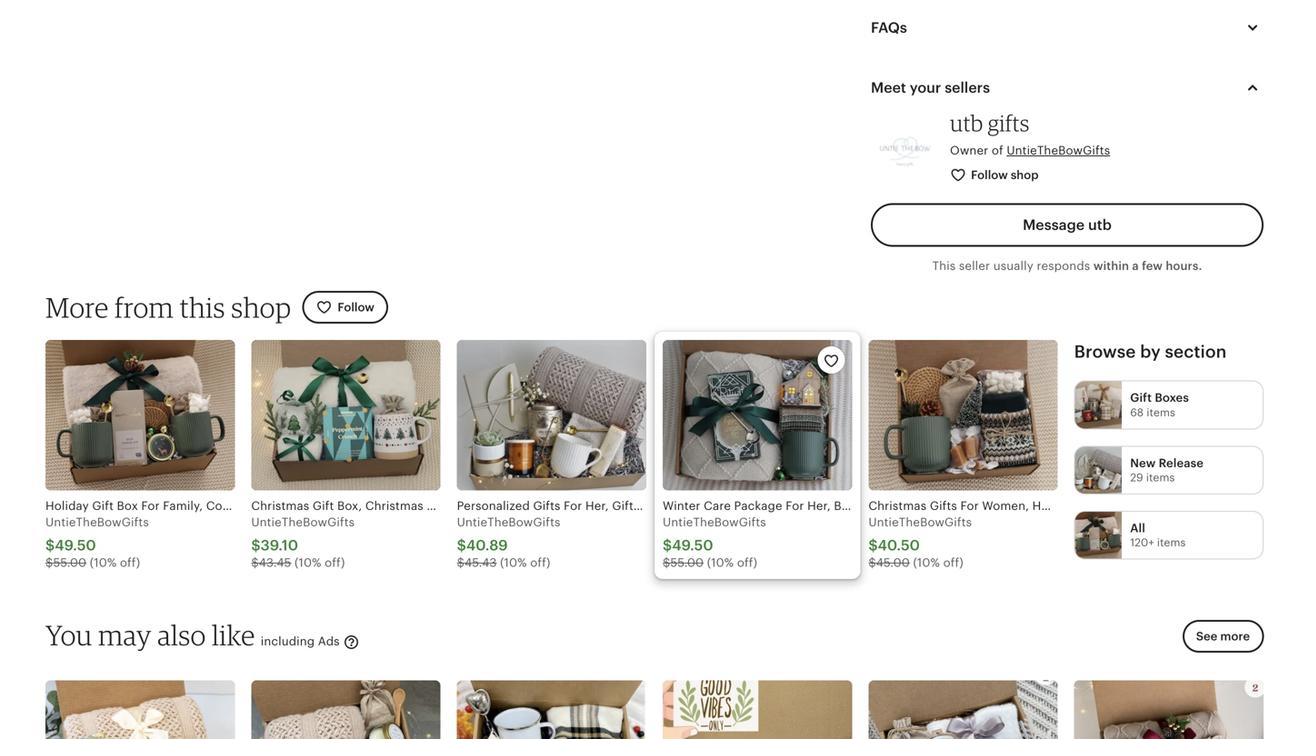 Task type: vqa. For each thing, say whether or not it's contained in the screenshot.


Task type: locate. For each thing, give the bounding box(es) containing it.
also
[[157, 618, 206, 652]]

1 horizontal spatial utb
[[1088, 217, 1112, 233]]

all 120+ items
[[1130, 521, 1186, 549]]

untiethebowgifts inside utb gifts owner of untiethebowgifts
[[1007, 144, 1110, 157]]

untiethebowgifts $ 49.50 $ 55.00 (10% off) for winter care package for her, birthday gift box for her, holiday gift box, christmas gift basket, cozy hygge gift box for women image
[[663, 516, 766, 570]]

4 (10% from the left
[[707, 556, 734, 570]]

items inside gift boxes 68 items
[[1147, 406, 1176, 419]]

55.00
[[53, 556, 87, 570], [671, 556, 704, 570]]

1 horizontal spatial follow
[[971, 168, 1008, 182]]

see
[[1196, 630, 1218, 643]]

0 horizontal spatial 55.00
[[53, 556, 87, 570]]

1 vertical spatial items
[[1146, 471, 1175, 484]]

browse
[[1074, 342, 1136, 362]]

items
[[1147, 406, 1176, 419], [1146, 471, 1175, 484], [1157, 537, 1186, 549]]

0 vertical spatial follow
[[971, 168, 1008, 182]]

holiday gift box, christmas gift idea, warm gift, winter gift box, sending a hug, gift box for women, hygge gift, new years gift idea image
[[869, 680, 1058, 739]]

owner
[[950, 144, 989, 157]]

personalized gifts for her, gift box for women, best friend birthday gifts, self care box, thinking of you care package, thank you gift box image
[[457, 340, 646, 491]]

1 vertical spatial shop
[[231, 290, 291, 324]]

1 horizontal spatial 49.50
[[672, 537, 714, 554]]

$
[[45, 537, 55, 554], [251, 537, 261, 554], [457, 537, 466, 554], [663, 537, 672, 554], [869, 537, 878, 554], [45, 556, 53, 570], [251, 556, 259, 570], [457, 556, 465, 570], [663, 556, 671, 570], [869, 556, 876, 570]]

boxes
[[1155, 391, 1189, 405]]

winter care package for her, birthday gift box for her, holiday gift box, christmas gift basket, cozy hygge gift box for women image
[[663, 340, 852, 491]]

shop right the this
[[231, 290, 291, 324]]

1 55.00 from the left
[[53, 556, 87, 570]]

shop down untiethebowgifts link
[[1011, 168, 1039, 182]]

by
[[1140, 342, 1161, 362]]

follow shop
[[971, 168, 1039, 182]]

0 vertical spatial utb
[[950, 110, 983, 136]]

utb up the within
[[1088, 217, 1112, 233]]

3 (10% from the left
[[500, 556, 527, 570]]

1 vertical spatial utb
[[1088, 217, 1112, 233]]

4 off) from the left
[[737, 556, 758, 570]]

(10% inside "untiethebowgifts $ 40.50 $ 45.00 (10% off)"
[[913, 556, 940, 570]]

untiethebowgifts
[[1007, 144, 1110, 157], [45, 516, 149, 529], [251, 516, 355, 529], [457, 516, 561, 529], [663, 516, 766, 529], [869, 516, 972, 529]]

off) for holiday gift box for family, couples gift set, hygge gift basket for couples, families, cozy winter care package image
[[120, 556, 140, 570]]

(10% for christmas gifts for women, holiday gift basket for her, hygge gift box for friend, mom, sister, holiday self care gift box image
[[913, 556, 940, 570]]

off) for christmas gifts for women, holiday gift basket for her, hygge gift box for friend, mom, sister, holiday self care gift box image
[[943, 556, 964, 570]]

2 (10% from the left
[[295, 556, 322, 570]]

items inside new release 29 items
[[1146, 471, 1175, 484]]

faqs button
[[855, 6, 1280, 49]]

usually
[[994, 259, 1034, 273]]

you may also like including ads
[[45, 618, 343, 652]]

1 off) from the left
[[120, 556, 140, 570]]

follow shop button
[[937, 159, 1054, 193]]

2 vertical spatial items
[[1157, 537, 1186, 549]]

2 untiethebowgifts $ 49.50 $ 55.00 (10% off) from the left
[[663, 516, 766, 570]]

see more button
[[1183, 620, 1264, 653]]

items inside all 120+ items
[[1157, 537, 1186, 549]]

utb gifts owner of untiethebowgifts
[[950, 110, 1110, 157]]

off) for winter care package for her, birthday gift box for her, holiday gift box, christmas gift basket, cozy hygge gift box for women image
[[737, 556, 758, 570]]

3 off) from the left
[[530, 556, 551, 570]]

items down new
[[1146, 471, 1175, 484]]

(10%
[[90, 556, 117, 570], [295, 556, 322, 570], [500, 556, 527, 570], [707, 556, 734, 570], [913, 556, 940, 570]]

0 horizontal spatial shop
[[231, 290, 291, 324]]

1 untiethebowgifts $ 49.50 $ 55.00 (10% off) from the left
[[45, 516, 149, 570]]

untiethebowgifts $ 40.50 $ 45.00 (10% off)
[[869, 516, 972, 570]]

utb
[[950, 110, 983, 136], [1088, 217, 1112, 233]]

meet
[[871, 80, 906, 96]]

responds
[[1037, 259, 1090, 273]]

utb inside utb gifts owner of untiethebowgifts
[[950, 110, 983, 136]]

off)
[[120, 556, 140, 570], [325, 556, 345, 570], [530, 556, 551, 570], [737, 556, 758, 570], [943, 556, 964, 570]]

cozy winter gift box, christmas gift basket, holiday gift, thinking of you gift, hygge gift box, birthday gifts for women, sending a hug image
[[457, 680, 646, 739]]

49.50
[[55, 537, 96, 554], [672, 537, 714, 554]]

2 off) from the left
[[325, 556, 345, 570]]

0 vertical spatial items
[[1147, 406, 1176, 419]]

0 horizontal spatial utb
[[950, 110, 983, 136]]

see more link
[[1177, 620, 1264, 664]]

1 vertical spatial follow
[[338, 300, 375, 314]]

from
[[115, 290, 174, 324]]

follow inside button
[[338, 300, 375, 314]]

1 (10% from the left
[[90, 556, 117, 570]]

5 off) from the left
[[943, 556, 964, 570]]

off) inside untiethebowgifts $ 39.10 $ 43.45 (10% off)
[[325, 556, 345, 570]]

off) inside "untiethebowgifts $ 40.50 $ 45.00 (10% off)"
[[943, 556, 964, 570]]

55.00 for holiday gift box for family, couples gift set, hygge gift basket for couples, families, cozy winter care package image
[[53, 556, 87, 570]]

more from this shop
[[45, 290, 291, 324]]

49.50 for winter care package for her, birthday gift box for her, holiday gift box, christmas gift basket, cozy hygge gift box for women image
[[672, 537, 714, 554]]

0 horizontal spatial untiethebowgifts $ 49.50 $ 55.00 (10% off)
[[45, 516, 149, 570]]

5 (10% from the left
[[913, 556, 940, 570]]

utb up owner
[[950, 110, 983, 136]]

0 horizontal spatial follow
[[338, 300, 375, 314]]

follow inside "button"
[[971, 168, 1008, 182]]

new release 29 items
[[1130, 456, 1204, 484]]

message
[[1023, 217, 1085, 233]]

(10% inside untiethebowgifts $ 40.89 $ 45.43 (10% off)
[[500, 556, 527, 570]]

section
[[1165, 342, 1227, 362]]

new
[[1130, 456, 1156, 470]]

0 vertical spatial shop
[[1011, 168, 1039, 182]]

(10% for christmas gift box, christmas self care box, hygge christmas gift, hygge gift box, christmas gift basket, holidays gift set, women gift box image
[[295, 556, 322, 570]]

1 horizontal spatial shop
[[1011, 168, 1039, 182]]

(10% for personalized gifts for her, gift box for women, best friend birthday gifts, self care box, thinking of you care package, thank you gift box 'image'
[[500, 556, 527, 570]]

1 horizontal spatial untiethebowgifts $ 49.50 $ 55.00 (10% off)
[[663, 516, 766, 570]]

untiethebowgifts $ 40.89 $ 45.43 (10% off)
[[457, 516, 561, 570]]

follow for follow shop
[[971, 168, 1008, 182]]

1 49.50 from the left
[[55, 537, 96, 554]]

items right 120+
[[1157, 537, 1186, 549]]

christmas gifts for women, holiday gift basket for her, hygge gift box for friend, mom, sister, holiday self care gift box image
[[869, 340, 1058, 491]]

(10% for holiday gift box for family, couples gift set, hygge gift basket for couples, families, cozy winter care package image
[[90, 556, 117, 570]]

untiethebowgifts $ 49.50 $ 55.00 (10% off) for holiday gift box for family, couples gift set, hygge gift basket for couples, families, cozy winter care package image
[[45, 516, 149, 570]]

shop
[[1011, 168, 1039, 182], [231, 290, 291, 324]]

1 horizontal spatial 55.00
[[671, 556, 704, 570]]

untiethebowgifts link
[[1007, 144, 1110, 157]]

2 55.00 from the left
[[671, 556, 704, 570]]

ads
[[318, 635, 340, 648]]

0 horizontal spatial 49.50
[[55, 537, 96, 554]]

68
[[1130, 406, 1144, 419]]

untiethebowgifts $ 49.50 $ 55.00 (10% off)
[[45, 516, 149, 570], [663, 516, 766, 570]]

(10% for winter care package for her, birthday gift box for her, holiday gift box, christmas gift basket, cozy hygge gift box for women image
[[707, 556, 734, 570]]

off) inside untiethebowgifts $ 40.89 $ 45.43 (10% off)
[[530, 556, 551, 570]]

follow
[[971, 168, 1008, 182], [338, 300, 375, 314]]

message utb
[[1023, 217, 1112, 233]]

(10% inside untiethebowgifts $ 39.10 $ 43.45 (10% off)
[[295, 556, 322, 570]]

gift
[[1130, 391, 1152, 405]]

this
[[180, 290, 225, 324]]

this seller usually responds within a few hours.
[[933, 259, 1202, 273]]

2 49.50 from the left
[[672, 537, 714, 554]]

items down "boxes"
[[1147, 406, 1176, 419]]



Task type: describe. For each thing, give the bounding box(es) containing it.
untiethebowgifts for holiday gift box for family, couples gift set, hygge gift basket for couples, families, cozy winter care package image
[[45, 516, 149, 529]]

christmas gift box, christmas self care box, hygge christmas gift, hygge gift box, christmas gift basket, holidays gift set, women gift box image
[[251, 340, 441, 491]]

this
[[933, 259, 956, 273]]

follow for follow
[[338, 300, 375, 314]]

45.43
[[465, 556, 497, 570]]

seller
[[959, 259, 990, 273]]

meet your sellers
[[871, 80, 990, 96]]

utb inside 'button'
[[1088, 217, 1112, 233]]

more
[[45, 290, 109, 324]]

items for boxes
[[1147, 406, 1176, 419]]

message utb button
[[871, 203, 1264, 247]]

sellers
[[945, 80, 990, 96]]

your
[[910, 80, 941, 96]]

untiethebowgifts for christmas gift box, christmas self care box, hygge christmas gift, hygge gift box, christmas gift basket, holidays gift set, women gift box image
[[251, 516, 355, 529]]

shop inside "button"
[[1011, 168, 1039, 182]]

untiethebowgifts for personalized gifts for her, gift box for women, best friend birthday gifts, self care box, thinking of you care package, thank you gift box 'image'
[[457, 516, 561, 529]]

utb gifts image
[[871, 115, 939, 183]]

you
[[45, 618, 92, 652]]

may
[[98, 618, 152, 652]]

see more listings in the all section image
[[1075, 512, 1122, 559]]

warm and cozy gift box with blanket, employee appreciation gift, cyber week, care package, hygge gift box, personalized gift, handmade gifts image
[[45, 680, 235, 739]]

items for release
[[1146, 471, 1175, 484]]

43.45
[[259, 556, 291, 570]]

55.00 for winter care package for her, birthday gift box for her, holiday gift box, christmas gift basket, cozy hygge gift box for women image
[[671, 556, 704, 570]]

29
[[1130, 471, 1144, 484]]

cozy fall gift boxes care package for her, birthday gift basket, get well soon gift, hygge gift box, thinking of you gift, self care package image
[[1074, 680, 1264, 739]]

release
[[1159, 456, 1204, 470]]

untiethebowgifts for christmas gifts for women, holiday gift basket for her, hygge gift box for friend, mom, sister, holiday self care gift box image
[[869, 516, 972, 529]]

untiethebowgifts $ 39.10 $ 43.45 (10% off)
[[251, 516, 355, 570]]

off) for christmas gift box, christmas self care box, hygge christmas gift, hygge gift box, christmas gift basket, holidays gift set, women gift box image
[[325, 556, 345, 570]]

gifts
[[988, 110, 1030, 136]]

120+
[[1130, 537, 1154, 549]]

including
[[261, 635, 315, 648]]

a
[[1132, 259, 1139, 273]]

follow button
[[302, 291, 388, 324]]

40.89
[[466, 537, 508, 554]]

39.10
[[261, 537, 298, 554]]

holiday gift box for family, couples gift set, hygge gift basket for couples, families, cozy winter care package image
[[45, 340, 235, 491]]

of
[[992, 144, 1004, 157]]

see more listings in the new release section image
[[1075, 447, 1122, 494]]

hours.
[[1166, 259, 1202, 273]]

stress relief gift, friendship gift, self care box for women, care package for her, mental health self care package for her, hygge gift box image
[[663, 680, 852, 739]]

see more listings in the gift boxes section image
[[1075, 382, 1122, 429]]

45.00
[[876, 556, 910, 570]]

see more
[[1196, 630, 1250, 643]]

within
[[1094, 259, 1129, 273]]

gift boxes 68 items
[[1130, 391, 1189, 419]]

off) for personalized gifts for her, gift box for women, best friend birthday gifts, self care box, thinking of you care package, thank you gift box 'image'
[[530, 556, 551, 570]]

all
[[1130, 521, 1146, 535]]

40.50
[[878, 537, 920, 554]]

faqs
[[871, 19, 907, 36]]

few
[[1142, 259, 1163, 273]]

browse by section
[[1074, 342, 1227, 362]]

meet your sellers button
[[855, 66, 1280, 110]]

49.50 for holiday gift box for family, couples gift set, hygge gift basket for couples, families, cozy winter care package image
[[55, 537, 96, 554]]

more
[[1221, 630, 1250, 643]]

untiethebowgifts for winter care package for her, birthday gift box for her, holiday gift box, christmas gift basket, cozy hygge gift box for women image
[[663, 516, 766, 529]]

like
[[212, 618, 255, 652]]



